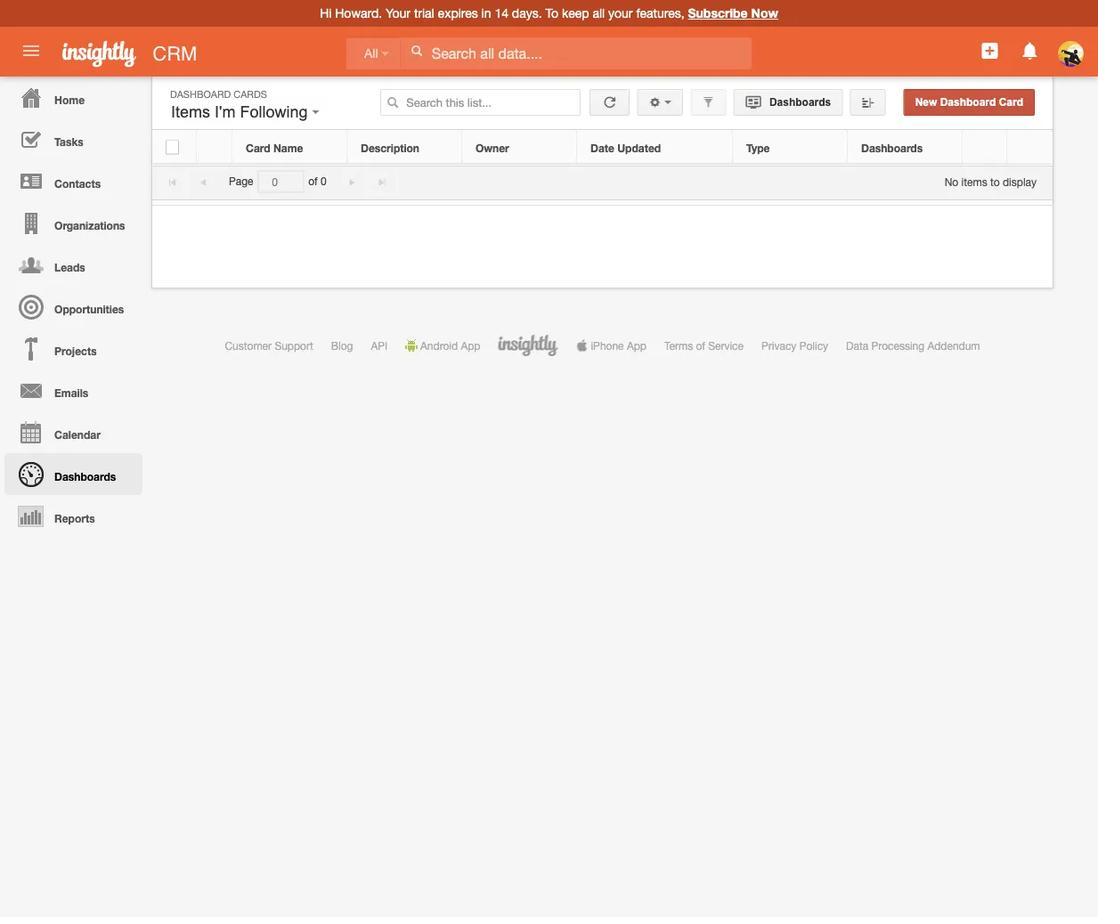 Task type: locate. For each thing, give the bounding box(es) containing it.
following
[[240, 103, 308, 121]]

items
[[171, 103, 210, 121]]

dashboards up 'type'
[[767, 96, 832, 108]]

card left name
[[246, 142, 271, 154]]

data
[[847, 340, 869, 352]]

0 horizontal spatial dashboards link
[[4, 454, 143, 495]]

0 horizontal spatial card
[[246, 142, 271, 154]]

dashboard up items
[[170, 88, 231, 100]]

None checkbox
[[166, 140, 179, 155]]

card down notifications icon
[[1000, 96, 1024, 108]]

trial
[[414, 6, 435, 20]]

2 horizontal spatial dashboards
[[862, 142, 923, 154]]

0 vertical spatial card
[[1000, 96, 1024, 108]]

features,
[[637, 6, 685, 20]]

organizations
[[54, 219, 125, 232]]

in
[[482, 6, 491, 20]]

of left 0
[[308, 175, 318, 188]]

0 vertical spatial dashboards
[[767, 96, 832, 108]]

1 horizontal spatial of
[[696, 340, 706, 352]]

notifications image
[[1020, 40, 1041, 61]]

data processing addendum
[[847, 340, 981, 352]]

privacy
[[762, 340, 797, 352]]

new dashboard card link
[[904, 89, 1035, 116]]

dashboards link down calendar
[[4, 454, 143, 495]]

api link
[[371, 340, 388, 352]]

dashboards link up 'type'
[[734, 89, 843, 116]]

card inside row
[[246, 142, 271, 154]]

white image
[[411, 45, 423, 57]]

1 horizontal spatial app
[[627, 340, 647, 352]]

app
[[461, 340, 481, 352], [627, 340, 647, 352]]

dashboards
[[767, 96, 832, 108], [862, 142, 923, 154], [54, 471, 116, 483]]

terms of service link
[[665, 340, 744, 352]]

terms of service
[[665, 340, 744, 352]]

1 horizontal spatial dashboards link
[[734, 89, 843, 116]]

android app link
[[406, 340, 481, 352]]

data processing addendum link
[[847, 340, 981, 352]]

dashboards down show sidebar icon
[[862, 142, 923, 154]]

no
[[945, 175, 959, 188]]

tasks
[[54, 135, 84, 148]]

name
[[273, 142, 303, 154]]

refresh list image
[[602, 96, 619, 108]]

leads link
[[4, 244, 143, 286]]

0 vertical spatial dashboards link
[[734, 89, 843, 116]]

1 horizontal spatial card
[[1000, 96, 1024, 108]]

days.
[[512, 6, 542, 20]]

14
[[495, 6, 509, 20]]

howard.
[[335, 6, 382, 20]]

blog link
[[331, 340, 353, 352]]

new dashboard card
[[916, 96, 1024, 108]]

row
[[152, 131, 1052, 164]]

1 vertical spatial card
[[246, 142, 271, 154]]

card name
[[246, 142, 303, 154]]

dashboard
[[170, 88, 231, 100], [941, 96, 997, 108]]

0 vertical spatial of
[[308, 175, 318, 188]]

Search this list... text field
[[381, 89, 581, 116]]

android app
[[421, 340, 481, 352]]

row containing card name
[[152, 131, 1052, 164]]

items
[[962, 175, 988, 188]]

reports link
[[4, 495, 143, 537]]

support
[[275, 340, 313, 352]]

0 horizontal spatial app
[[461, 340, 481, 352]]

api
[[371, 340, 388, 352]]

2 app from the left
[[627, 340, 647, 352]]

display
[[1003, 175, 1037, 188]]

processing
[[872, 340, 925, 352]]

iphone app link
[[576, 340, 647, 352]]

opportunities
[[54, 303, 124, 315]]

cog image
[[649, 96, 662, 109]]

organizations link
[[4, 202, 143, 244]]

0
[[321, 175, 327, 188]]

app right android
[[461, 340, 481, 352]]

app for iphone app
[[627, 340, 647, 352]]

1 horizontal spatial dashboard
[[941, 96, 997, 108]]

dashboards link
[[734, 89, 843, 116], [4, 454, 143, 495]]

new
[[916, 96, 938, 108]]

no items to display
[[945, 175, 1037, 188]]

1 vertical spatial dashboards
[[862, 142, 923, 154]]

0 horizontal spatial dashboard
[[170, 88, 231, 100]]

card
[[1000, 96, 1024, 108], [246, 142, 271, 154]]

emails
[[54, 387, 88, 399]]

tasks link
[[4, 119, 143, 160]]

app right iphone
[[627, 340, 647, 352]]

of right terms
[[696, 340, 706, 352]]

date updated
[[591, 142, 661, 154]]

of
[[308, 175, 318, 188], [696, 340, 706, 352]]

expires
[[438, 6, 478, 20]]

none checkbox inside row
[[166, 140, 179, 155]]

1 horizontal spatial dashboards
[[767, 96, 832, 108]]

dashboards up reports link
[[54, 471, 116, 483]]

contacts
[[54, 177, 101, 190]]

1 app from the left
[[461, 340, 481, 352]]

navigation
[[0, 77, 143, 537]]

2 vertical spatial dashboards
[[54, 471, 116, 483]]

1 vertical spatial of
[[696, 340, 706, 352]]

search image
[[387, 96, 399, 109]]

terms
[[665, 340, 693, 352]]

dashboard right new
[[941, 96, 997, 108]]



Task type: vqa. For each thing, say whether or not it's contained in the screenshot.
the Opportunity
no



Task type: describe. For each thing, give the bounding box(es) containing it.
items i'm following
[[171, 103, 312, 121]]

your
[[386, 6, 411, 20]]

1 vertical spatial dashboards link
[[4, 454, 143, 495]]

i'm
[[215, 103, 236, 121]]

all link
[[347, 38, 401, 70]]

owner
[[476, 142, 510, 154]]

projects link
[[4, 328, 143, 370]]

page
[[229, 175, 254, 188]]

iphone app
[[591, 340, 647, 352]]

0 horizontal spatial dashboards
[[54, 471, 116, 483]]

service
[[709, 340, 744, 352]]

keep
[[562, 6, 589, 20]]

privacy policy link
[[762, 340, 829, 352]]

subscribe
[[688, 6, 748, 20]]

calendar
[[54, 429, 101, 441]]

blog
[[331, 340, 353, 352]]

emails link
[[4, 370, 143, 412]]

description
[[361, 142, 420, 154]]

to
[[991, 175, 1000, 188]]

of 0
[[308, 175, 327, 188]]

privacy policy
[[762, 340, 829, 352]]

opportunities link
[[4, 286, 143, 328]]

subscribe now link
[[688, 6, 779, 20]]

updated
[[618, 142, 661, 154]]

your
[[609, 6, 633, 20]]

items i'm following button
[[167, 99, 324, 126]]

all
[[364, 47, 378, 61]]

home link
[[4, 77, 143, 119]]

show sidebar image
[[862, 96, 875, 109]]

dashboards inside row
[[862, 142, 923, 154]]

customer support link
[[225, 340, 313, 352]]

app for android app
[[461, 340, 481, 352]]

addendum
[[928, 340, 981, 352]]

cards
[[234, 88, 267, 100]]

to
[[546, 6, 559, 20]]

date
[[591, 142, 615, 154]]

reports
[[54, 512, 95, 525]]

now
[[752, 6, 779, 20]]

policy
[[800, 340, 829, 352]]

Search all data.... text field
[[401, 37, 752, 69]]

0 horizontal spatial of
[[308, 175, 318, 188]]

calendar link
[[4, 412, 143, 454]]

customer support
[[225, 340, 313, 352]]

home
[[54, 94, 85, 106]]

projects
[[54, 345, 97, 357]]

show list view filters image
[[702, 96, 715, 109]]

crm
[[153, 42, 197, 65]]

leads
[[54, 261, 85, 274]]

hi
[[320, 6, 332, 20]]

type
[[747, 142, 770, 154]]

hi howard. your trial expires in 14 days. to keep all your features, subscribe now
[[320, 6, 779, 20]]

all
[[593, 6, 605, 20]]

customer
[[225, 340, 272, 352]]

contacts link
[[4, 160, 143, 202]]

iphone
[[591, 340, 624, 352]]

dashboard cards
[[170, 88, 267, 100]]

android
[[421, 340, 458, 352]]

navigation containing home
[[0, 77, 143, 537]]



